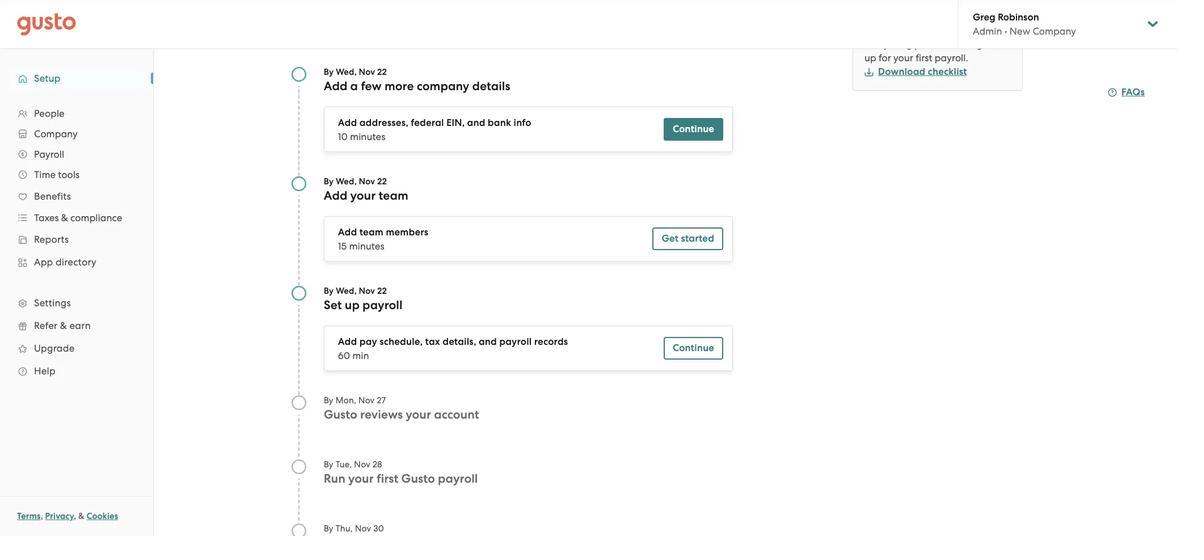 Task type: vqa. For each thing, say whether or not it's contained in the screenshot.
Add a few more company details's By
yes



Task type: describe. For each thing, give the bounding box(es) containing it.
ein,
[[446, 117, 465, 129]]

refer
[[34, 320, 58, 331]]

first inside the download our handy checklist of everything you'll need to get set up for your first payroll.
[[916, 52, 932, 64]]

nov for team
[[359, 176, 375, 187]]

payroll button
[[11, 144, 142, 165]]

60
[[338, 350, 350, 361]]

by for gusto reviews your account
[[324, 395, 333, 406]]

minutes inside the add team members 15 minutes
[[349, 241, 384, 252]]

help link
[[11, 361, 142, 381]]

details
[[472, 79, 510, 94]]

up inside the download our handy checklist of everything you'll need to get set up for your first payroll.
[[865, 52, 876, 64]]

setup link
[[11, 68, 142, 88]]

refer & earn link
[[11, 315, 142, 336]]

add for add pay schedule, tax details, and payroll records
[[338, 336, 357, 348]]

terms , privacy , & cookies
[[17, 511, 118, 521]]

people button
[[11, 103, 142, 124]]

get
[[662, 233, 679, 244]]

add inside by wed, nov 22 add your team
[[324, 188, 347, 203]]

privacy
[[45, 511, 74, 521]]

tools
[[58, 169, 80, 180]]

and inside add pay schedule, tax details, and payroll records 60 min
[[479, 336, 497, 348]]

min
[[352, 350, 369, 361]]

payroll
[[34, 149, 64, 160]]

your inside by wed, nov 22 add your team
[[350, 188, 376, 203]]

started
[[681, 233, 714, 244]]

run
[[324, 471, 345, 486]]

faqs button
[[1108, 86, 1145, 99]]

your inside by tue, nov 28 run your first gusto payroll
[[348, 471, 374, 486]]

list containing people
[[0, 103, 153, 382]]

greg robinson admin • new company
[[973, 11, 1076, 37]]

1 continue button from the top
[[664, 118, 723, 141]]

app directory link
[[11, 252, 142, 272]]

nov for first
[[354, 459, 370, 470]]

your inside by mon, nov 27 gusto reviews your account
[[406, 407, 431, 422]]

pay
[[359, 336, 377, 348]]

help
[[34, 365, 56, 377]]

gusto inside by mon, nov 27 gusto reviews your account
[[324, 407, 357, 422]]

payroll.
[[935, 52, 968, 64]]

and inside add addresses, federal ein, and bank info 10 minutes
[[467, 117, 485, 129]]

of
[[1002, 25, 1011, 36]]

payroll for and
[[499, 336, 532, 348]]

upgrade
[[34, 343, 75, 354]]

checklist inside the download our handy checklist of everything you'll need to get set up for your first payroll.
[[962, 25, 999, 36]]

1 , from the left
[[41, 511, 43, 521]]

company
[[417, 79, 469, 94]]

tue,
[[336, 459, 352, 470]]

settings link
[[11, 293, 142, 313]]

company inside "dropdown button"
[[34, 128, 78, 140]]

time tools
[[34, 169, 80, 180]]

27
[[377, 395, 386, 406]]

by thu, nov 30
[[324, 524, 384, 534]]

add inside by wed, nov 22 add a few more company details
[[324, 79, 347, 94]]

get
[[977, 39, 991, 50]]

by wed, nov 22 add a few more company details
[[324, 67, 510, 94]]

app
[[34, 256, 53, 268]]

nov for few
[[359, 67, 375, 77]]

app directory
[[34, 256, 96, 268]]

by for run your first gusto payroll
[[324, 459, 333, 470]]

nov for your
[[358, 395, 375, 406]]

download checklist
[[878, 66, 967, 78]]

upgrade link
[[11, 338, 142, 359]]

circle blank image for gusto reviews your account
[[291, 395, 307, 411]]

bank
[[488, 117, 511, 129]]

15
[[338, 241, 347, 252]]

time
[[34, 169, 56, 180]]

members
[[386, 226, 428, 238]]

by for set up payroll
[[324, 286, 334, 296]]

more
[[385, 79, 414, 94]]

get started
[[662, 233, 714, 244]]

directory
[[56, 256, 96, 268]]

terms link
[[17, 511, 41, 521]]

first inside by tue, nov 28 run your first gusto payroll
[[377, 471, 398, 486]]

1 vertical spatial checklist
[[928, 66, 967, 78]]

our
[[913, 25, 928, 36]]

mon,
[[336, 395, 356, 406]]

add team members 15 minutes
[[338, 226, 428, 252]]

greg
[[973, 11, 995, 23]]

continue for 1st the continue 'button' from the top of the page
[[673, 123, 714, 135]]

admin
[[973, 26, 1002, 37]]

team inside by wed, nov 22 add your team
[[379, 188, 408, 203]]

add addresses, federal ein, and bank info 10 minutes
[[338, 117, 531, 142]]

cookies button
[[87, 509, 118, 523]]

taxes & compliance button
[[11, 208, 142, 228]]

robinson
[[998, 11, 1039, 23]]

need
[[940, 39, 963, 50]]

schedule,
[[380, 336, 423, 348]]

home image
[[17, 13, 76, 35]]

reports
[[34, 234, 69, 245]]

setup
[[34, 73, 61, 84]]

download for download checklist
[[878, 66, 926, 78]]

benefits link
[[11, 186, 142, 206]]

refer & earn
[[34, 320, 91, 331]]



Task type: locate. For each thing, give the bounding box(es) containing it.
22 inside by wed, nov 22 set up payroll
[[377, 286, 387, 296]]

1 vertical spatial circle blank image
[[291, 459, 307, 475]]

download
[[865, 25, 911, 36], [878, 66, 926, 78]]

federal
[[411, 117, 444, 129]]

1 vertical spatial up
[[345, 298, 360, 313]]

0 vertical spatial &
[[61, 212, 68, 224]]

& left cookies
[[78, 511, 85, 521]]

company inside greg robinson admin • new company
[[1033, 26, 1076, 37]]

list
[[0, 103, 153, 382]]

first
[[916, 52, 932, 64], [377, 471, 398, 486]]

0 horizontal spatial company
[[34, 128, 78, 140]]

continue for 1st the continue 'button' from the bottom
[[673, 342, 714, 354]]

22 inside by wed, nov 22 add your team
[[377, 176, 387, 187]]

circle blank image
[[291, 395, 307, 411], [291, 459, 307, 475], [291, 523, 307, 536]]

0 vertical spatial and
[[467, 117, 485, 129]]

terms
[[17, 511, 41, 521]]

add for add team members
[[338, 226, 357, 238]]

download our handy checklist of everything you'll need to get set up for your first payroll.
[[865, 25, 1011, 64]]

by inside by wed, nov 22 add your team
[[324, 176, 334, 187]]

wed, inside by wed, nov 22 add a few more company details
[[336, 67, 357, 77]]

0 vertical spatial gusto
[[324, 407, 357, 422]]

circle blank image left mon,
[[291, 395, 307, 411]]

minutes down addresses,
[[350, 131, 385, 142]]

gusto
[[324, 407, 357, 422], [401, 471, 435, 486]]

10
[[338, 131, 348, 142]]

3 wed, from the top
[[336, 286, 357, 296]]

add for add addresses, federal ein, and bank info
[[338, 117, 357, 129]]

wed, for up
[[336, 286, 357, 296]]

payroll
[[363, 298, 403, 313], [499, 336, 532, 348], [438, 471, 478, 486]]

22 inside by wed, nov 22 add a few more company details
[[377, 67, 387, 77]]

team inside the add team members 15 minutes
[[359, 226, 383, 238]]

1 vertical spatial 22
[[377, 176, 387, 187]]

team
[[379, 188, 408, 203], [359, 226, 383, 238]]

6 by from the top
[[324, 524, 333, 534]]

up right the set at the bottom left of the page
[[345, 298, 360, 313]]

0 vertical spatial company
[[1033, 26, 1076, 37]]

wed,
[[336, 67, 357, 77], [336, 176, 357, 187], [336, 286, 357, 296]]

and right details,
[[479, 336, 497, 348]]

add pay schedule, tax details, and payroll records 60 min
[[338, 336, 568, 361]]

22 up members on the top
[[377, 176, 387, 187]]

1 vertical spatial team
[[359, 226, 383, 238]]

checklist down payroll.
[[928, 66, 967, 78]]

by for add a few more company details
[[324, 67, 334, 77]]

payroll inside by wed, nov 22 set up payroll
[[363, 298, 403, 313]]

tax
[[425, 336, 440, 348]]

0 vertical spatial 22
[[377, 67, 387, 77]]

minutes
[[350, 131, 385, 142], [349, 241, 384, 252]]

cookies
[[87, 511, 118, 521]]

0 vertical spatial payroll
[[363, 298, 403, 313]]

0 vertical spatial team
[[379, 188, 408, 203]]

up inside by wed, nov 22 set up payroll
[[345, 298, 360, 313]]

0 vertical spatial download
[[865, 25, 911, 36]]

wed, for a
[[336, 67, 357, 77]]

get started button
[[653, 227, 723, 250]]

1 horizontal spatial payroll
[[438, 471, 478, 486]]

& right taxes
[[61, 212, 68, 224]]

,
[[41, 511, 43, 521], [74, 511, 76, 521]]

settings
[[34, 297, 71, 309]]

nov inside by wed, nov 22 set up payroll
[[359, 286, 375, 296]]

add inside the add team members 15 minutes
[[338, 226, 357, 238]]

2 vertical spatial circle blank image
[[291, 523, 307, 536]]

download inside the download our handy checklist of everything you'll need to get set up for your first payroll.
[[865, 25, 911, 36]]

wed, for your
[[336, 176, 357, 187]]

gusto inside by tue, nov 28 run your first gusto payroll
[[401, 471, 435, 486]]

payroll for up
[[363, 298, 403, 313]]

0 vertical spatial continue button
[[664, 118, 723, 141]]

few
[[361, 79, 382, 94]]

0 vertical spatial minutes
[[350, 131, 385, 142]]

circle blank image for run your first gusto payroll
[[291, 459, 307, 475]]

nov inside by tue, nov 28 run your first gusto payroll
[[354, 459, 370, 470]]

1 horizontal spatial up
[[865, 52, 876, 64]]

checklist
[[962, 25, 999, 36], [928, 66, 967, 78]]

1 vertical spatial first
[[377, 471, 398, 486]]

2 continue from the top
[[673, 342, 714, 354]]

circle blank image left run
[[291, 459, 307, 475]]

by inside by wed, nov 22 set up payroll
[[324, 286, 334, 296]]

nov inside by wed, nov 22 add your team
[[359, 176, 375, 187]]

first down 28
[[377, 471, 398, 486]]

3 22 from the top
[[377, 286, 387, 296]]

22 for team
[[377, 176, 387, 187]]

1 vertical spatial wed,
[[336, 176, 357, 187]]

22 for few
[[377, 67, 387, 77]]

3 circle blank image from the top
[[291, 523, 307, 536]]

1 horizontal spatial first
[[916, 52, 932, 64]]

& left earn
[[60, 320, 67, 331]]

0 horizontal spatial gusto
[[324, 407, 357, 422]]

1 circle blank image from the top
[[291, 395, 307, 411]]

and right ein,
[[467, 117, 485, 129]]

2 vertical spatial &
[[78, 511, 85, 521]]

2 wed, from the top
[[336, 176, 357, 187]]

by tue, nov 28 run your first gusto payroll
[[324, 459, 478, 486]]

4 by from the top
[[324, 395, 333, 406]]

company right new
[[1033, 26, 1076, 37]]

& for earn
[[60, 320, 67, 331]]

gusto navigation element
[[0, 49, 153, 400]]

wed, down 10
[[336, 176, 357, 187]]

wed, up the set at the bottom left of the page
[[336, 286, 357, 296]]

by wed, nov 22 set up payroll
[[324, 286, 403, 313]]

payroll inside add pay schedule, tax details, and payroll records 60 min
[[499, 336, 532, 348]]

faqs
[[1121, 86, 1145, 98]]

22 down the add team members 15 minutes
[[377, 286, 387, 296]]

by mon, nov 27 gusto reviews your account
[[324, 395, 479, 422]]

compliance
[[70, 212, 122, 224]]

1 wed, from the top
[[336, 67, 357, 77]]

22 up few
[[377, 67, 387, 77]]

1 vertical spatial download
[[878, 66, 926, 78]]

nov for payroll
[[359, 286, 375, 296]]

by
[[324, 67, 334, 77], [324, 176, 334, 187], [324, 286, 334, 296], [324, 395, 333, 406], [324, 459, 333, 470], [324, 524, 333, 534]]

team up members on the top
[[379, 188, 408, 203]]

0 vertical spatial checklist
[[962, 25, 999, 36]]

1 vertical spatial &
[[60, 320, 67, 331]]

download for download our handy checklist of everything you'll need to get set up for your first payroll.
[[865, 25, 911, 36]]

22
[[377, 67, 387, 77], [377, 176, 387, 187], [377, 286, 387, 296]]

thu,
[[336, 524, 353, 534]]

checklist down greg
[[962, 25, 999, 36]]

3 by from the top
[[324, 286, 334, 296]]

privacy link
[[45, 511, 74, 521]]

download up everything
[[865, 25, 911, 36]]

info
[[514, 117, 531, 129]]

1 vertical spatial and
[[479, 336, 497, 348]]

account
[[434, 407, 479, 422]]

&
[[61, 212, 68, 224], [60, 320, 67, 331], [78, 511, 85, 521]]

reports link
[[11, 229, 142, 250]]

payroll inside by tue, nov 28 run your first gusto payroll
[[438, 471, 478, 486]]

0 vertical spatial continue
[[673, 123, 714, 135]]

2 vertical spatial payroll
[[438, 471, 478, 486]]

wed, inside by wed, nov 22 add your team
[[336, 176, 357, 187]]

people
[[34, 108, 65, 119]]

nov inside by mon, nov 27 gusto reviews your account
[[358, 395, 375, 406]]

your down 28
[[348, 471, 374, 486]]

5 by from the top
[[324, 459, 333, 470]]

first down you'll
[[916, 52, 932, 64]]

your inside the download our handy checklist of everything you'll need to get set up for your first payroll.
[[893, 52, 913, 64]]

by inside by tue, nov 28 run your first gusto payroll
[[324, 459, 333, 470]]

1 horizontal spatial company
[[1033, 26, 1076, 37]]

handy
[[931, 25, 959, 36]]

2 vertical spatial 22
[[377, 286, 387, 296]]

set
[[994, 39, 1007, 50]]

•
[[1004, 26, 1007, 37]]

2 by from the top
[[324, 176, 334, 187]]

1 vertical spatial company
[[34, 128, 78, 140]]

, left cookies
[[74, 511, 76, 521]]

by wed, nov 22 add your team
[[324, 176, 408, 203]]

benefits
[[34, 191, 71, 202]]

add inside add pay schedule, tax details, and payroll records 60 min
[[338, 336, 357, 348]]

1 horizontal spatial ,
[[74, 511, 76, 521]]

add inside add addresses, federal ein, and bank info 10 minutes
[[338, 117, 357, 129]]

2 circle blank image from the top
[[291, 459, 307, 475]]

& inside dropdown button
[[61, 212, 68, 224]]

wed, up a
[[336, 67, 357, 77]]

your right for
[[893, 52, 913, 64]]

, left privacy link
[[41, 511, 43, 521]]

1 vertical spatial continue
[[673, 342, 714, 354]]

your right reviews
[[406, 407, 431, 422]]

by for add your team
[[324, 176, 334, 187]]

nov inside by wed, nov 22 add a few more company details
[[359, 67, 375, 77]]

new
[[1010, 26, 1030, 37]]

1 vertical spatial minutes
[[349, 241, 384, 252]]

minutes inside add addresses, federal ein, and bank info 10 minutes
[[350, 131, 385, 142]]

up left for
[[865, 52, 876, 64]]

everything
[[865, 39, 912, 50]]

0 horizontal spatial ,
[[41, 511, 43, 521]]

your
[[893, 52, 913, 64], [350, 188, 376, 203], [406, 407, 431, 422], [348, 471, 374, 486]]

30
[[373, 524, 384, 534]]

1 horizontal spatial gusto
[[401, 471, 435, 486]]

2 continue button from the top
[[664, 337, 723, 360]]

0 vertical spatial up
[[865, 52, 876, 64]]

download checklist link
[[865, 66, 967, 78]]

taxes & compliance
[[34, 212, 122, 224]]

reviews
[[360, 407, 403, 422]]

records
[[534, 336, 568, 348]]

by inside by wed, nov 22 add a few more company details
[[324, 67, 334, 77]]

0 horizontal spatial payroll
[[363, 298, 403, 313]]

1 vertical spatial payroll
[[499, 336, 532, 348]]

taxes
[[34, 212, 59, 224]]

for
[[879, 52, 891, 64]]

set
[[324, 298, 342, 313]]

2 , from the left
[[74, 511, 76, 521]]

team left members on the top
[[359, 226, 383, 238]]

wed, inside by wed, nov 22 set up payroll
[[336, 286, 357, 296]]

details,
[[443, 336, 476, 348]]

circle blank image left thu,
[[291, 523, 307, 536]]

you'll
[[915, 39, 937, 50]]

0 horizontal spatial first
[[377, 471, 398, 486]]

2 vertical spatial wed,
[[336, 286, 357, 296]]

& for compliance
[[61, 212, 68, 224]]

company down people
[[34, 128, 78, 140]]

1 by from the top
[[324, 67, 334, 77]]

1 vertical spatial gusto
[[401, 471, 435, 486]]

1 22 from the top
[[377, 67, 387, 77]]

by inside by mon, nov 27 gusto reviews your account
[[324, 395, 333, 406]]

0 vertical spatial wed,
[[336, 67, 357, 77]]

2 22 from the top
[[377, 176, 387, 187]]

1 vertical spatial continue button
[[664, 337, 723, 360]]

company button
[[11, 124, 142, 144]]

your up the add team members 15 minutes
[[350, 188, 376, 203]]

earn
[[69, 320, 91, 331]]

28
[[373, 459, 382, 470]]

0 vertical spatial circle blank image
[[291, 395, 307, 411]]

2 horizontal spatial payroll
[[499, 336, 532, 348]]

a
[[350, 79, 358, 94]]

0 vertical spatial first
[[916, 52, 932, 64]]

time tools button
[[11, 165, 142, 185]]

addresses,
[[359, 117, 408, 129]]

0 horizontal spatial up
[[345, 298, 360, 313]]

up
[[865, 52, 876, 64], [345, 298, 360, 313]]

to
[[965, 39, 974, 50]]

22 for payroll
[[377, 286, 387, 296]]

minutes right 15
[[349, 241, 384, 252]]

1 continue from the top
[[673, 123, 714, 135]]

continue
[[673, 123, 714, 135], [673, 342, 714, 354]]

download down for
[[878, 66, 926, 78]]



